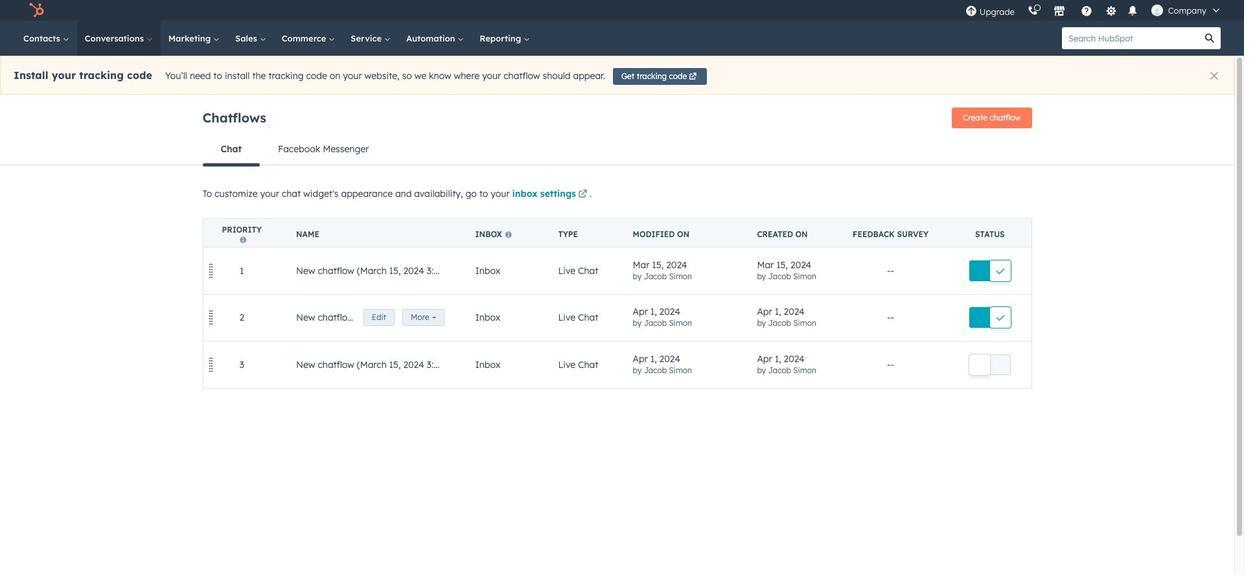 Task type: describe. For each thing, give the bounding box(es) containing it.
close image
[[1210, 72, 1218, 80]]

marketplaces image
[[1053, 6, 1065, 17]]

1 link opens in a new window image from the top
[[578, 187, 587, 203]]

Search HubSpot search field
[[1062, 27, 1199, 49]]



Task type: locate. For each thing, give the bounding box(es) containing it.
link opens in a new window image
[[578, 187, 587, 203], [578, 190, 587, 200]]

menu
[[959, 0, 1229, 21]]

navigation
[[202, 133, 1032, 166]]

banner
[[202, 104, 1032, 133]]

alert
[[0, 56, 1234, 95]]

2 link opens in a new window image from the top
[[578, 190, 587, 200]]

jacob simon image
[[1151, 5, 1163, 16]]



Task type: vqa. For each thing, say whether or not it's contained in the screenshot.
third -
no



